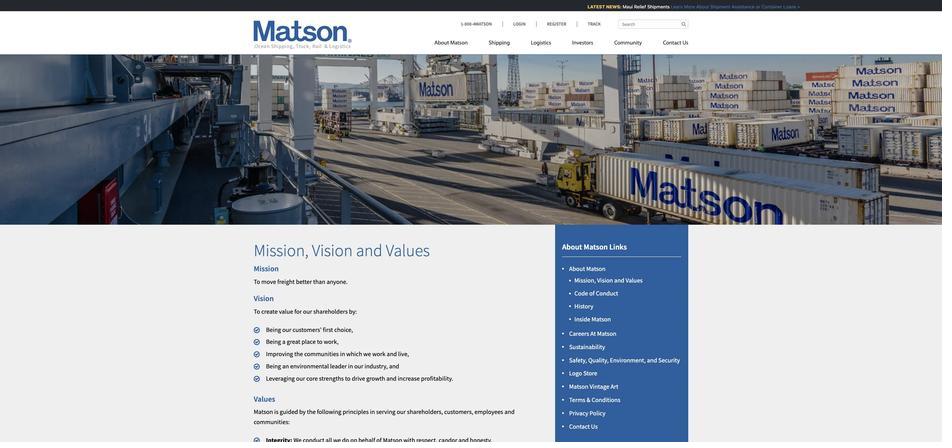 Task type: locate. For each thing, give the bounding box(es) containing it.
1 horizontal spatial contact us link
[[653, 37, 689, 51]]

1 vertical spatial being
[[266, 338, 281, 346]]

0 vertical spatial about matson
[[435, 40, 468, 46]]

to
[[254, 278, 260, 286], [254, 308, 260, 316]]

to left move
[[254, 278, 260, 286]]

communities
[[305, 350, 339, 358]]

community
[[615, 40, 642, 46]]

0 horizontal spatial contact
[[570, 423, 590, 431]]

about matson link
[[435, 37, 479, 51], [570, 265, 606, 273]]

1 horizontal spatial values
[[386, 240, 430, 261]]

history link
[[575, 302, 594, 310]]

matson up at at the right of page
[[592, 315, 611, 323]]

vision up anyone.
[[312, 240, 353, 261]]

work,
[[324, 338, 339, 346]]

matson
[[451, 40, 468, 46], [584, 242, 608, 252], [587, 265, 606, 273], [592, 315, 611, 323], [598, 330, 617, 338], [570, 383, 589, 391], [254, 408, 273, 416]]

0 horizontal spatial mission,
[[254, 240, 309, 261]]

vision up conduct
[[598, 277, 614, 285]]

the inside matson is guided by the following principles in serving our shareholders, customers, employees and communities:
[[307, 408, 316, 416]]

move
[[262, 278, 276, 286]]

leveraging our core strengths to drive growth and increase profitability.
[[266, 375, 454, 383]]

0 vertical spatial contact us
[[664, 40, 689, 46]]

0 horizontal spatial contact us
[[570, 423, 598, 431]]

work
[[373, 350, 386, 358]]

1 vertical spatial contact us
[[570, 423, 598, 431]]

about inside 'top menu' navigation
[[435, 40, 449, 46]]

1 horizontal spatial the
[[307, 408, 316, 416]]

mission, vision and values
[[254, 240, 430, 261], [575, 277, 643, 285]]

better
[[296, 278, 312, 286]]

in left serving
[[370, 408, 375, 416]]

1 to from the top
[[254, 278, 260, 286]]

to left "create"
[[254, 308, 260, 316]]

mission, vision and values up anyone.
[[254, 240, 430, 261]]

1 horizontal spatial about matson link
[[570, 265, 606, 273]]

to right place
[[317, 338, 323, 346]]

about matson link down about matson links
[[570, 265, 606, 273]]

inside matson link
[[575, 315, 611, 323]]

contact us down privacy policy at the right bottom of page
[[570, 423, 598, 431]]

about matson link down 1-
[[435, 37, 479, 51]]

growth
[[367, 375, 385, 383]]

first
[[323, 326, 333, 334]]

1 vertical spatial us
[[592, 423, 598, 431]]

by
[[300, 408, 306, 416]]

environmental
[[290, 362, 329, 370]]

quality,
[[589, 356, 609, 364]]

1 vertical spatial mission,
[[575, 277, 596, 285]]

None search field
[[619, 20, 689, 29]]

vision up "create"
[[254, 294, 274, 304]]

0 vertical spatial mission, vision and values
[[254, 240, 430, 261]]

1 horizontal spatial vision
[[312, 240, 353, 261]]

relief
[[630, 4, 642, 9]]

1 vertical spatial to
[[345, 375, 351, 383]]

2 horizontal spatial values
[[626, 277, 643, 285]]

0 horizontal spatial contact us link
[[570, 423, 598, 431]]

the down being a great place to work,
[[295, 350, 303, 358]]

vision inside about matson links section
[[598, 277, 614, 285]]

0 vertical spatial to
[[317, 338, 323, 346]]

us inside 'top menu' navigation
[[683, 40, 689, 46]]

shipment
[[706, 4, 726, 9]]

2 horizontal spatial vision
[[598, 277, 614, 285]]

0 horizontal spatial in
[[340, 350, 345, 358]]

in left which
[[340, 350, 345, 358]]

us down policy
[[592, 423, 598, 431]]

about matson down about matson links
[[570, 265, 606, 273]]

2 vertical spatial in
[[370, 408, 375, 416]]

create
[[262, 308, 278, 316]]

1 vertical spatial in
[[348, 362, 353, 370]]

1 horizontal spatial us
[[683, 40, 689, 46]]

being left 'a'
[[266, 338, 281, 346]]

code of conduct link
[[575, 289, 619, 297]]

contact down privacy
[[570, 423, 590, 431]]

assistance
[[727, 4, 750, 9]]

being an environmental leader in our industry, and
[[266, 362, 400, 370]]

vision
[[312, 240, 353, 261], [598, 277, 614, 285], [254, 294, 274, 304]]

about
[[692, 4, 705, 9], [435, 40, 449, 46], [563, 242, 583, 252], [570, 265, 586, 273]]

contact
[[664, 40, 682, 46], [570, 423, 590, 431]]

1 vertical spatial contact
[[570, 423, 590, 431]]

contact inside about matson links section
[[570, 423, 590, 431]]

0 horizontal spatial about matson link
[[435, 37, 479, 51]]

mission, up mission
[[254, 240, 309, 261]]

2 to from the top
[[254, 308, 260, 316]]

choice,
[[335, 326, 353, 334]]

contact down search search field
[[664, 40, 682, 46]]

3 being from the top
[[266, 362, 281, 370]]

principles
[[343, 408, 369, 416]]

0 vertical spatial the
[[295, 350, 303, 358]]

2 vertical spatial values
[[254, 394, 275, 404]]

1 horizontal spatial in
[[348, 362, 353, 370]]

0 vertical spatial in
[[340, 350, 345, 358]]

we
[[364, 350, 371, 358]]

sustainability
[[570, 343, 606, 351]]

matson left is
[[254, 408, 273, 416]]

which
[[347, 350, 362, 358]]

terms & conditions
[[570, 396, 621, 404]]

blue matson logo with ocean, shipping, truck, rail and logistics written beneath it. image
[[254, 21, 352, 49]]

1 horizontal spatial contact
[[664, 40, 682, 46]]

matson inside matson is guided by the following principles in serving our shareholders, customers, employees and communities:
[[254, 408, 273, 416]]

1 horizontal spatial mission, vision and values
[[575, 277, 643, 285]]

store
[[584, 369, 598, 378]]

0 horizontal spatial us
[[592, 423, 598, 431]]

contact us link
[[653, 37, 689, 51], [570, 423, 598, 431]]

0 horizontal spatial to
[[317, 338, 323, 346]]

customers,
[[445, 408, 474, 416]]

and inside matson is guided by the following principles in serving our shareholders, customers, employees and communities:
[[505, 408, 515, 416]]

to left 'drive'
[[345, 375, 351, 383]]

2 vertical spatial vision
[[254, 294, 274, 304]]

1 vertical spatial the
[[307, 408, 316, 416]]

1-800-4matson link
[[461, 21, 503, 27]]

1 horizontal spatial contact us
[[664, 40, 689, 46]]

contact us link down search image in the top of the page
[[653, 37, 689, 51]]

than
[[313, 278, 326, 286]]

loans
[[779, 4, 792, 9]]

mission, vision and values link
[[575, 277, 643, 285]]

register
[[547, 21, 567, 27]]

2 being from the top
[[266, 338, 281, 346]]

0 horizontal spatial mission, vision and values
[[254, 240, 430, 261]]

and
[[356, 240, 383, 261], [615, 277, 625, 285], [387, 350, 397, 358], [648, 356, 658, 364], [389, 362, 400, 370], [387, 375, 397, 383], [505, 408, 515, 416]]

safety, quality, environment, and security
[[570, 356, 681, 364]]

1 being from the top
[[266, 326, 281, 334]]

0 vertical spatial being
[[266, 326, 281, 334]]

0 horizontal spatial about matson
[[435, 40, 468, 46]]

1 horizontal spatial about matson
[[570, 265, 606, 273]]

us down search image in the top of the page
[[683, 40, 689, 46]]

contact us down search image in the top of the page
[[664, 40, 689, 46]]

shipping
[[489, 40, 510, 46]]

1 vertical spatial mission, vision and values
[[575, 277, 643, 285]]

place
[[302, 338, 316, 346]]

drive
[[352, 375, 365, 383]]

mission, vision and values up conduct
[[575, 277, 643, 285]]

freight
[[278, 278, 295, 286]]

1 vertical spatial about matson
[[570, 265, 606, 273]]

our inside matson is guided by the following principles in serving our shareholders, customers, employees and communities:
[[397, 408, 406, 416]]

cranes load and offload matson containers from the containership at the terminal. image
[[0, 43, 943, 225]]

employees
[[475, 408, 504, 416]]

in right leader
[[348, 362, 353, 370]]

0 vertical spatial values
[[386, 240, 430, 261]]

us
[[683, 40, 689, 46], [592, 423, 598, 431]]

mission, up code
[[575, 277, 596, 285]]

&
[[587, 396, 591, 404]]

1 vertical spatial values
[[626, 277, 643, 285]]

about matson inside 'top menu' navigation
[[435, 40, 468, 46]]

1 horizontal spatial to
[[345, 375, 351, 383]]

0 vertical spatial mission,
[[254, 240, 309, 261]]

1 horizontal spatial mission,
[[575, 277, 596, 285]]

links
[[610, 242, 627, 252]]

shipping link
[[479, 37, 521, 51]]

shipments
[[643, 4, 666, 9]]

matson right at at the right of page
[[598, 330, 617, 338]]

logo store
[[570, 369, 598, 378]]

1-800-4matson
[[461, 21, 492, 27]]

2 horizontal spatial in
[[370, 408, 375, 416]]

our right serving
[[397, 408, 406, 416]]

0 vertical spatial to
[[254, 278, 260, 286]]

logistics
[[531, 40, 552, 46]]

2 vertical spatial being
[[266, 362, 281, 370]]

improving
[[266, 350, 293, 358]]

0 vertical spatial us
[[683, 40, 689, 46]]

0 vertical spatial about matson link
[[435, 37, 479, 51]]

about matson down 1-
[[435, 40, 468, 46]]

conditions
[[592, 396, 621, 404]]

0 vertical spatial contact
[[664, 40, 682, 46]]

being left an
[[266, 362, 281, 370]]

being down "create"
[[266, 326, 281, 334]]

0 horizontal spatial the
[[295, 350, 303, 358]]

value
[[279, 308, 293, 316]]

1 vertical spatial to
[[254, 308, 260, 316]]

contact us link down privacy policy at the right bottom of page
[[570, 423, 598, 431]]

the right by
[[307, 408, 316, 416]]

1 vertical spatial contact us link
[[570, 423, 598, 431]]

more
[[680, 4, 691, 9]]

matson down 1-
[[451, 40, 468, 46]]

1 vertical spatial vision
[[598, 277, 614, 285]]

safety, quality, environment, and security link
[[570, 356, 681, 364]]

contact us
[[664, 40, 689, 46], [570, 423, 598, 431]]

about matson
[[435, 40, 468, 46], [570, 265, 606, 273]]

strengths
[[319, 375, 344, 383]]

our up 'a'
[[283, 326, 292, 334]]

1 vertical spatial about matson link
[[570, 265, 606, 273]]

being our customers' first choice,
[[266, 326, 353, 334]]

art
[[611, 383, 619, 391]]

being a great place to work,
[[266, 338, 339, 346]]

mission
[[254, 264, 279, 274]]

0 horizontal spatial values
[[254, 394, 275, 404]]



Task type: vqa. For each thing, say whether or not it's contained in the screenshot.
'professionals.'
no



Task type: describe. For each thing, give the bounding box(es) containing it.
anyone.
[[327, 278, 348, 286]]

investors link
[[562, 37, 604, 51]]

to create value for our shareholders by:
[[254, 308, 357, 316]]

matson left links
[[584, 242, 608, 252]]

latest news: maui relief shipments learn more about shipment assistance or container loans >
[[583, 4, 796, 9]]

login
[[514, 21, 526, 27]]

matson is guided by the following principles in serving our shareholders, customers, employees and communities:
[[254, 408, 515, 426]]

us inside about matson links section
[[592, 423, 598, 431]]

increase
[[398, 375, 420, 383]]

to for place
[[317, 338, 323, 346]]

sustainability link
[[570, 343, 606, 351]]

communities:
[[254, 418, 290, 426]]

logo store link
[[570, 369, 598, 378]]

shareholders
[[314, 308, 348, 316]]

contact inside 'top menu' navigation
[[664, 40, 682, 46]]

conduct
[[596, 289, 619, 297]]

mission, inside about matson links section
[[575, 277, 596, 285]]

contact us inside about matson links section
[[570, 423, 598, 431]]

safety,
[[570, 356, 588, 364]]

800-
[[465, 21, 473, 27]]

a
[[283, 338, 286, 346]]

to move freight better than anyone.
[[254, 278, 348, 286]]

environment,
[[610, 356, 646, 364]]

latest
[[583, 4, 601, 9]]

customers'
[[293, 326, 322, 334]]

serving
[[377, 408, 396, 416]]

matson up terms
[[570, 383, 589, 391]]

inside
[[575, 315, 591, 323]]

contact us inside 'top menu' navigation
[[664, 40, 689, 46]]

0 horizontal spatial vision
[[254, 294, 274, 304]]

matson vintage art
[[570, 383, 619, 391]]

privacy policy
[[570, 409, 606, 417]]

is
[[275, 408, 279, 416]]

policy
[[590, 409, 606, 417]]

privacy policy link
[[570, 409, 606, 417]]

0 vertical spatial vision
[[312, 240, 353, 261]]

at
[[591, 330, 596, 338]]

history
[[575, 302, 594, 310]]

about matson links
[[563, 242, 627, 252]]

mission, vision and values inside about matson links section
[[575, 277, 643, 285]]

leveraging
[[266, 375, 295, 383]]

of
[[590, 289, 595, 297]]

values inside about matson links section
[[626, 277, 643, 285]]

industry,
[[365, 362, 388, 370]]

in inside matson is guided by the following principles in serving our shareholders, customers, employees and communities:
[[370, 408, 375, 416]]

learn
[[667, 4, 679, 9]]

our up 'drive'
[[355, 362, 364, 370]]

0 vertical spatial contact us link
[[653, 37, 689, 51]]

following
[[317, 408, 342, 416]]

to for to move freight better than anyone.
[[254, 278, 260, 286]]

leader
[[330, 362, 347, 370]]

news:
[[602, 4, 617, 9]]

to for to create value for our shareholders by:
[[254, 308, 260, 316]]

>
[[793, 4, 796, 9]]

an
[[283, 362, 289, 370]]

for
[[295, 308, 302, 316]]

logo
[[570, 369, 583, 378]]

by:
[[349, 308, 357, 316]]

core
[[307, 375, 318, 383]]

our left core
[[296, 375, 305, 383]]

being for being an environmental leader in our industry, and
[[266, 362, 281, 370]]

profitability.
[[421, 375, 454, 383]]

being for being a great place to work,
[[266, 338, 281, 346]]

privacy
[[570, 409, 589, 417]]

track
[[588, 21, 601, 27]]

being for being our customers' first choice,
[[266, 326, 281, 334]]

login link
[[503, 21, 537, 27]]

code of conduct
[[575, 289, 619, 297]]

container
[[757, 4, 778, 9]]

matson up mission, vision and values link
[[587, 265, 606, 273]]

learn more about shipment assistance or container loans > link
[[667, 4, 796, 9]]

1-
[[461, 21, 465, 27]]

to for strengths
[[345, 375, 351, 383]]

terms & conditions link
[[570, 396, 621, 404]]

track link
[[577, 21, 601, 27]]

community link
[[604, 37, 653, 51]]

about matson inside about matson links section
[[570, 265, 606, 273]]

our right for at bottom
[[303, 308, 312, 316]]

4matson
[[473, 21, 492, 27]]

vintage
[[590, 383, 610, 391]]

top menu navigation
[[435, 37, 689, 51]]

matson inside 'link'
[[451, 40, 468, 46]]

shareholders,
[[407, 408, 443, 416]]

search image
[[682, 22, 686, 26]]

code
[[575, 289, 589, 297]]

great
[[287, 338, 301, 346]]

Search search field
[[619, 20, 689, 29]]

careers at matson link
[[570, 330, 617, 338]]

about matson links section
[[547, 225, 698, 442]]

investors
[[573, 40, 594, 46]]

improving the communities in which we work and live,
[[266, 350, 409, 358]]

careers at matson
[[570, 330, 617, 338]]

careers
[[570, 330, 590, 338]]

security
[[659, 356, 681, 364]]

live,
[[399, 350, 409, 358]]



